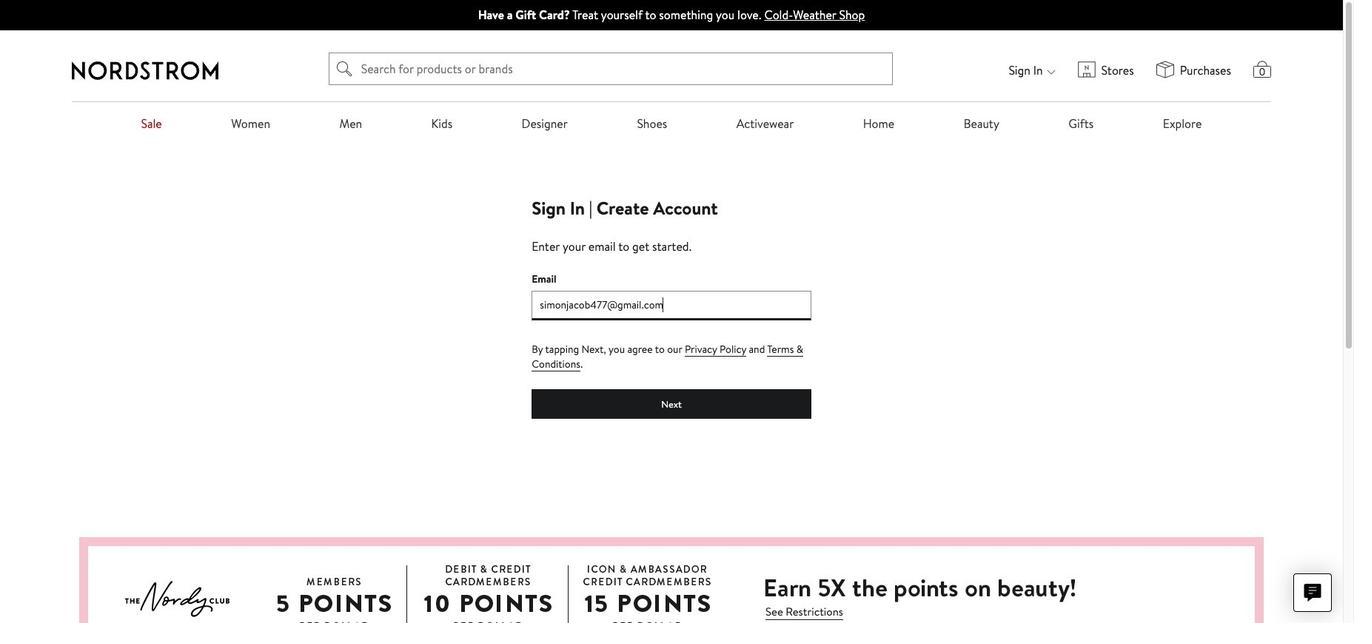 Task type: locate. For each thing, give the bounding box(es) containing it.
nordstrom logo element
[[72, 61, 218, 80]]

None text field
[[532, 291, 811, 321]]



Task type: describe. For each thing, give the bounding box(es) containing it.
Search search field
[[329, 53, 893, 85]]

large search image
[[337, 60, 352, 78]]

Search for products or brands search field
[[356, 53, 892, 84]]

live chat image
[[1304, 584, 1322, 602]]



Task type: vqa. For each thing, say whether or not it's contained in the screenshot.
password field
no



